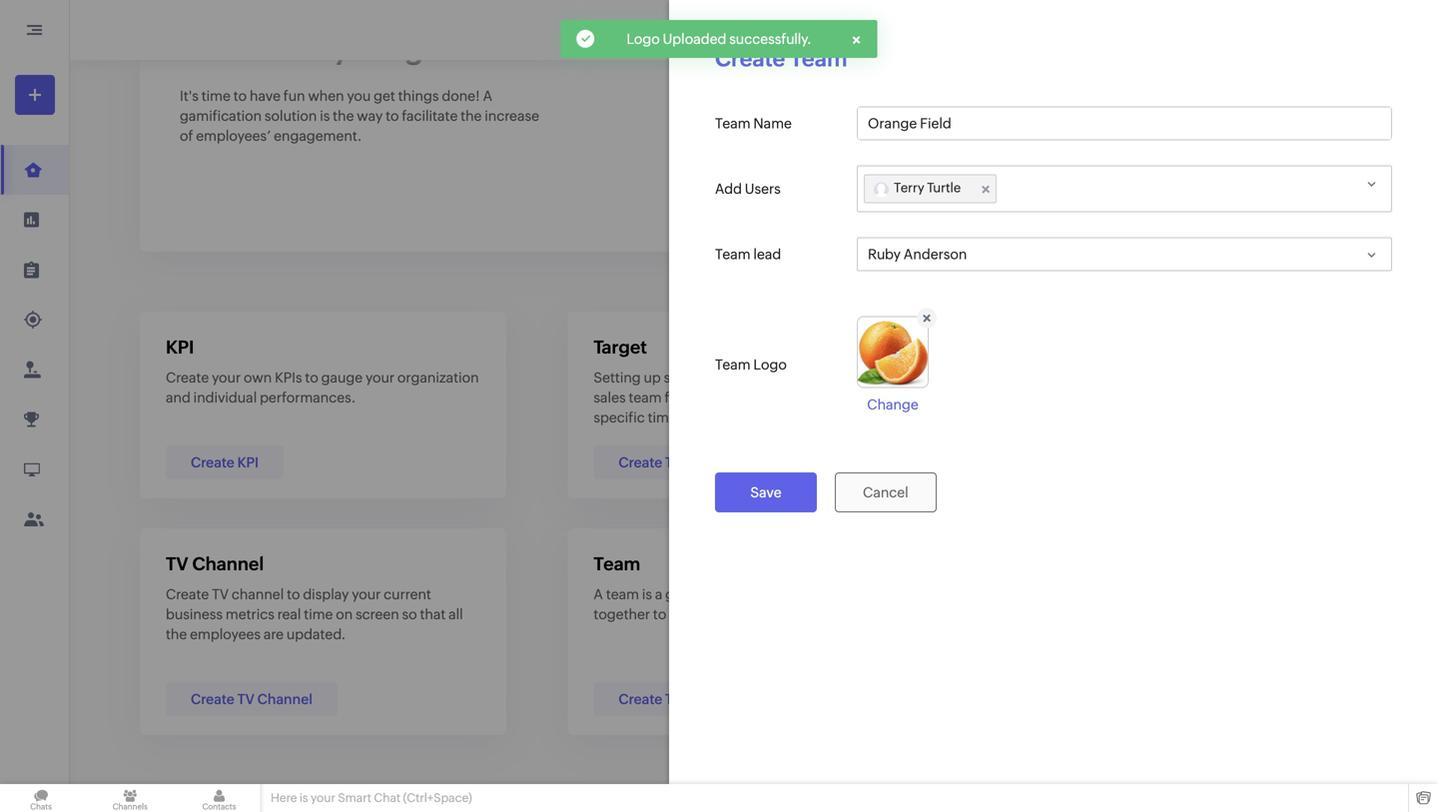 Task type: vqa. For each thing, say whether or not it's contained in the screenshot.
Search element
no



Task type: describe. For each thing, give the bounding box(es) containing it.
business
[[166, 607, 223, 623]]

and inside create your own kpis to gauge your organization and individual performances.
[[166, 390, 191, 406]]

your down keep
[[807, 390, 836, 406]]

ruby anderson
[[868, 246, 968, 262]]

it's time to have fun when you get things done! a gamification solution is the way to facilitate the increase of employees' engagement.
[[180, 88, 540, 144]]

keep
[[779, 370, 811, 386]]

it's
[[180, 88, 199, 104]]

organization
[[398, 370, 479, 386]]

create target
[[619, 455, 707, 471]]

cancel
[[863, 485, 909, 501]]

screen
[[356, 607, 399, 623]]

metrics
[[226, 607, 275, 623]]

things
[[398, 88, 439, 104]]

your up individual on the top of page
[[212, 370, 241, 386]]

ruby
[[868, 246, 901, 262]]

name
[[754, 115, 792, 131]]

1 horizontal spatial target
[[665, 455, 707, 471]]

terry turtle
[[894, 180, 961, 195]]

0 vertical spatial achieve
[[216, 31, 327, 66]]

team for team logo
[[716, 357, 751, 372]]

engagement.
[[274, 128, 362, 144]]

create down specific at the left of page
[[619, 455, 663, 471]]

so
[[402, 607, 417, 623]]

a inside it's time to have fun when you get things done! a gamification solution is the way to facilitate the increase of employees' engagement.
[[483, 88, 493, 104]]

have
[[250, 88, 281, 104]]

save button
[[716, 473, 817, 513]]

to down the get
[[386, 108, 399, 124]]

working
[[797, 587, 850, 603]]

channel
[[232, 587, 284, 603]]

chat
[[374, 791, 401, 805]]

when
[[308, 88, 344, 104]]

(ctrl+space)
[[403, 791, 472, 805]]

employees'
[[196, 128, 271, 144]]

logo uploaded successfully.
[[627, 31, 812, 47]]

create tv channel
[[191, 692, 313, 708]]

are
[[264, 627, 284, 643]]

0 vertical spatial create team
[[716, 46, 848, 71]]

1 horizontal spatial the
[[333, 108, 354, 124]]

get
[[374, 88, 396, 104]]

the inside "create tv channel to display your current business metrics real time on screen so that all the employees are updated."
[[166, 627, 187, 643]]

here is your smart chat (ctrl+space)
[[271, 791, 472, 805]]

your up the get
[[333, 31, 398, 66]]

time.
[[648, 410, 682, 426]]

time inside "create tv channel to display your current business metrics real time on screen so that all the employees are updated."
[[304, 607, 333, 623]]

successfully.
[[730, 31, 812, 47]]

to up it's
[[180, 31, 209, 66]]

setting up sales targets help keep you and your sales team focused on achieving your goals for a specific time.
[[594, 370, 905, 426]]

chats image
[[0, 784, 82, 812]]

fun
[[284, 88, 305, 104]]

0 horizontal spatial target
[[594, 337, 647, 358]]

turtle
[[928, 180, 961, 195]]

0 horizontal spatial create team
[[619, 692, 700, 708]]

on inside setting up sales targets help keep you and your sales team focused on achieving your goals for a specific time.
[[721, 390, 738, 406]]

you for target
[[814, 370, 838, 386]]

create kpi
[[191, 455, 259, 471]]

users
[[745, 181, 781, 197]]

kpis
[[275, 370, 302, 386]]

0 vertical spatial sales
[[664, 370, 696, 386]]

your left smart
[[311, 791, 336, 805]]

way
[[357, 108, 383, 124]]

0 horizontal spatial sales
[[594, 390, 626, 406]]

2 horizontal spatial the
[[461, 108, 482, 124]]

team inside setting up sales targets help keep you and your sales team focused on achieving your goals for a specific time.
[[629, 390, 662, 406]]

0 vertical spatial channel
[[192, 554, 264, 575]]

a inside a team is a group of individuals working together to achieve their goal.
[[655, 587, 663, 603]]

that
[[420, 607, 446, 623]]

is inside it's time to have fun when you get things done! a gamification solution is the way to facilitate the increase of employees' engagement.
[[320, 108, 330, 124]]

gamification
[[180, 108, 262, 124]]

user image
[[1377, 14, 1409, 46]]

team name
[[716, 115, 792, 131]]

Terry Turtle field
[[857, 165, 1393, 212]]

your right gauge
[[366, 370, 395, 386]]

of inside a team is a group of individuals working together to achieve their goal.
[[708, 587, 721, 603]]

increase
[[485, 108, 540, 124]]

group
[[666, 587, 705, 603]]

save
[[751, 485, 782, 501]]

specific
[[594, 410, 645, 426]]

tv channel
[[166, 554, 264, 575]]

to inside create your own kpis to gauge your organization and individual performances.
[[305, 370, 319, 386]]

help
[[748, 370, 777, 386]]

targets
[[699, 370, 745, 386]]

together
[[594, 607, 651, 623]]

employees
[[190, 627, 261, 643]]

goals.
[[405, 31, 491, 66]]

a team is a group of individuals working together to achieve their goal.
[[594, 587, 850, 623]]

lead
[[754, 246, 782, 262]]

0 horizontal spatial tv
[[166, 554, 188, 575]]



Task type: locate. For each thing, give the bounding box(es) containing it.
1 vertical spatial target
[[665, 455, 707, 471]]

0 horizontal spatial logo
[[627, 31, 660, 47]]

tv down tv channel
[[212, 587, 229, 603]]

create up team name
[[716, 46, 786, 71]]

is up "together"
[[642, 587, 653, 603]]

and up goals
[[841, 370, 866, 386]]

of
[[180, 128, 193, 144], [708, 587, 721, 603]]

tv for create tv channel
[[237, 692, 255, 708]]

tv up business
[[166, 554, 188, 575]]

0 horizontal spatial achieve
[[216, 31, 327, 66]]

channel inside create tv channel link
[[257, 692, 313, 708]]

goal.
[[756, 607, 788, 623]]

team for team
[[594, 554, 641, 575]]

you inside it's time to have fun when you get things done! a gamification solution is the way to facilitate the increase of employees' engagement.
[[347, 88, 371, 104]]

1 vertical spatial of
[[708, 587, 721, 603]]

1 horizontal spatial on
[[721, 390, 738, 406]]

kpi up individual on the top of page
[[166, 337, 194, 358]]

to up real
[[287, 587, 300, 603]]

real
[[278, 607, 301, 623]]

create team up "name"
[[716, 46, 848, 71]]

change
[[868, 397, 919, 413]]

kpi
[[166, 337, 194, 358], [237, 455, 259, 471]]

0 vertical spatial kpi
[[166, 337, 194, 358]]

own
[[244, 370, 272, 386]]

1 horizontal spatial and
[[841, 370, 866, 386]]

0 horizontal spatial of
[[180, 128, 193, 144]]

0 horizontal spatial the
[[166, 627, 187, 643]]

None text field
[[858, 107, 1392, 139]]

previewlogo image
[[857, 316, 929, 388]]

time
[[202, 88, 231, 104], [304, 607, 333, 623]]

channel
[[192, 554, 264, 575], [257, 692, 313, 708]]

channel up channel
[[192, 554, 264, 575]]

you for to achieve your goals.
[[347, 88, 371, 104]]

logo
[[627, 31, 660, 47], [754, 357, 787, 372]]

to
[[180, 31, 209, 66], [234, 88, 247, 104], [386, 108, 399, 124], [305, 370, 319, 386], [287, 587, 300, 603], [653, 607, 667, 623]]

0 vertical spatial on
[[721, 390, 738, 406]]

time up updated.
[[304, 607, 333, 623]]

0 horizontal spatial a
[[655, 587, 663, 603]]

achieving
[[740, 390, 804, 406]]

and left individual on the top of page
[[166, 390, 191, 406]]

create tv channel to display your current business metrics real time on screen so that all the employees are updated.
[[166, 587, 463, 643]]

on down "targets"
[[721, 390, 738, 406]]

team lead
[[716, 246, 782, 262]]

and
[[841, 370, 866, 386], [166, 390, 191, 406]]

of inside it's time to have fun when you get things done! a gamification solution is the way to facilitate the increase of employees' engagement.
[[180, 128, 193, 144]]

the down business
[[166, 627, 187, 643]]

0 horizontal spatial kpi
[[166, 337, 194, 358]]

1 vertical spatial a
[[655, 587, 663, 603]]

create your own kpis to gauge your organization and individual performances.
[[166, 370, 479, 406]]

team up "together"
[[606, 587, 640, 603]]

1 horizontal spatial a
[[898, 390, 905, 406]]

goals
[[839, 390, 874, 406]]

1 vertical spatial achieve
[[670, 607, 720, 623]]

create team
[[716, 46, 848, 71], [619, 692, 700, 708]]

to down group
[[653, 607, 667, 623]]

1 horizontal spatial time
[[304, 607, 333, 623]]

is
[[320, 108, 330, 124], [642, 587, 653, 603], [300, 791, 308, 805]]

0 vertical spatial is
[[320, 108, 330, 124]]

current
[[384, 587, 432, 603]]

sales down setting
[[594, 390, 626, 406]]

for
[[876, 390, 895, 406]]

sales up focused at the top of page
[[664, 370, 696, 386]]

0 vertical spatial time
[[202, 88, 231, 104]]

add
[[716, 181, 742, 197]]

tv
[[166, 554, 188, 575], [212, 587, 229, 603], [237, 692, 255, 708]]

1 vertical spatial team
[[606, 587, 640, 603]]

display
[[303, 587, 349, 603]]

1 horizontal spatial tv
[[212, 587, 229, 603]]

0 vertical spatial of
[[180, 128, 193, 144]]

0 vertical spatial tv
[[166, 554, 188, 575]]

channels image
[[89, 784, 171, 812]]

1 vertical spatial and
[[166, 390, 191, 406]]

1 horizontal spatial achieve
[[670, 607, 720, 623]]

to inside "create tv channel to display your current business metrics real time on screen so that all the employees are updated."
[[287, 587, 300, 603]]

team
[[791, 46, 848, 71], [716, 115, 751, 131], [716, 246, 751, 262], [716, 357, 751, 372], [594, 554, 641, 575], [665, 692, 700, 708]]

you
[[347, 88, 371, 104], [814, 370, 838, 386]]

create down "together"
[[619, 692, 663, 708]]

achieve inside a team is a group of individuals working together to achieve their goal.
[[670, 607, 720, 623]]

1 vertical spatial create team
[[619, 692, 700, 708]]

is right here
[[300, 791, 308, 805]]

1 vertical spatial you
[[814, 370, 838, 386]]

is down when
[[320, 108, 330, 124]]

2 horizontal spatial is
[[642, 587, 653, 603]]

team logo
[[716, 357, 787, 372]]

your
[[333, 31, 398, 66], [212, 370, 241, 386], [366, 370, 395, 386], [868, 370, 897, 386], [807, 390, 836, 406], [352, 587, 381, 603], [311, 791, 336, 805]]

on inside "create tv channel to display your current business metrics real time on screen so that all the employees are updated."
[[336, 607, 353, 623]]

2 horizontal spatial tv
[[237, 692, 255, 708]]

1 horizontal spatial sales
[[664, 370, 696, 386]]

create up business
[[166, 587, 209, 603]]

individual
[[194, 390, 257, 406]]

you up way
[[347, 88, 371, 104]]

performances.
[[260, 390, 356, 406]]

1 vertical spatial sales
[[594, 390, 626, 406]]

the down when
[[333, 108, 354, 124]]

team down the up at the left of page
[[629, 390, 662, 406]]

solution
[[265, 108, 317, 124]]

0 horizontal spatial is
[[300, 791, 308, 805]]

sales
[[664, 370, 696, 386], [594, 390, 626, 406]]

of right group
[[708, 587, 721, 603]]

create inside create tv channel link
[[191, 692, 235, 708]]

1 vertical spatial logo
[[754, 357, 787, 372]]

0 vertical spatial target
[[594, 337, 647, 358]]

create tv channel link
[[166, 683, 338, 717]]

tv for create tv channel to display your current business metrics real time on screen so that all the employees are updated.
[[212, 587, 229, 603]]

done!
[[442, 88, 480, 104]]

facilitate
[[402, 108, 458, 124]]

1 horizontal spatial kpi
[[237, 455, 259, 471]]

0 vertical spatial a
[[898, 390, 905, 406]]

to achieve your goals.
[[180, 31, 491, 66]]

your up for
[[868, 370, 897, 386]]

0 horizontal spatial a
[[483, 88, 493, 104]]

team for team lead
[[716, 246, 751, 262]]

1 vertical spatial time
[[304, 607, 333, 623]]

updated.
[[287, 627, 346, 643]]

a inside setting up sales targets help keep you and your sales team focused on achieving your goals for a specific time.
[[898, 390, 905, 406]]

achieve down group
[[670, 607, 720, 623]]

1 vertical spatial on
[[336, 607, 353, 623]]

to left have
[[234, 88, 247, 104]]

add users
[[716, 181, 781, 197]]

team
[[629, 390, 662, 406], [606, 587, 640, 603]]

up
[[644, 370, 661, 386]]

create inside create your own kpis to gauge your organization and individual performances.
[[166, 370, 209, 386]]

target up setting
[[594, 337, 647, 358]]

you inside setting up sales targets help keep you and your sales team focused on achieving your goals for a specific time.
[[814, 370, 838, 386]]

channel down the are
[[257, 692, 313, 708]]

anderson
[[904, 246, 968, 262]]

time up gamification
[[202, 88, 231, 104]]

on down display
[[336, 607, 353, 623]]

setting
[[594, 370, 641, 386]]

0 vertical spatial a
[[483, 88, 493, 104]]

gauge
[[321, 370, 363, 386]]

the
[[333, 108, 354, 124], [461, 108, 482, 124], [166, 627, 187, 643]]

0 vertical spatial team
[[629, 390, 662, 406]]

tv inside "create tv channel to display your current business metrics real time on screen so that all the employees are updated."
[[212, 587, 229, 603]]

logo left uploaded
[[627, 31, 660, 47]]

individuals
[[724, 587, 794, 603]]

1 horizontal spatial a
[[594, 587, 604, 603]]

their
[[723, 607, 753, 623]]

1 vertical spatial is
[[642, 587, 653, 603]]

0 vertical spatial and
[[841, 370, 866, 386]]

1 horizontal spatial create team
[[716, 46, 848, 71]]

target down time.
[[665, 455, 707, 471]]

smart
[[338, 791, 372, 805]]

terry
[[894, 180, 925, 195]]

1 horizontal spatial logo
[[754, 357, 787, 372]]

all
[[449, 607, 463, 623]]

0 vertical spatial you
[[347, 88, 371, 104]]

is inside a team is a group of individuals working together to achieve their goal.
[[642, 587, 653, 603]]

a left group
[[655, 587, 663, 603]]

1 vertical spatial channel
[[257, 692, 313, 708]]

kpi down individual on the top of page
[[237, 455, 259, 471]]

you right keep
[[814, 370, 838, 386]]

create down employees
[[191, 692, 235, 708]]

0 horizontal spatial you
[[347, 88, 371, 104]]

1 vertical spatial a
[[594, 587, 604, 603]]

2 vertical spatial tv
[[237, 692, 255, 708]]

tv down employees
[[237, 692, 255, 708]]

contacts image
[[178, 784, 260, 812]]

your inside "create tv channel to display your current business metrics real time on screen so that all the employees are updated."
[[352, 587, 381, 603]]

team for team name
[[716, 115, 751, 131]]

to up performances.
[[305, 370, 319, 386]]

1 vertical spatial kpi
[[237, 455, 259, 471]]

1 horizontal spatial of
[[708, 587, 721, 603]]

create down individual on the top of page
[[191, 455, 235, 471]]

achieve up have
[[216, 31, 327, 66]]

a
[[483, 88, 493, 104], [594, 587, 604, 603]]

0 horizontal spatial and
[[166, 390, 191, 406]]

1 horizontal spatial is
[[320, 108, 330, 124]]

a right done!
[[483, 88, 493, 104]]

target
[[594, 337, 647, 358], [665, 455, 707, 471]]

a
[[898, 390, 905, 406], [655, 587, 663, 603]]

create
[[716, 46, 786, 71], [166, 370, 209, 386], [191, 455, 235, 471], [619, 455, 663, 471], [166, 587, 209, 603], [191, 692, 235, 708], [619, 692, 663, 708]]

create up individual on the top of page
[[166, 370, 209, 386]]

2 vertical spatial is
[[300, 791, 308, 805]]

logo up 'achieving'
[[754, 357, 787, 372]]

your up screen
[[352, 587, 381, 603]]

0 horizontal spatial on
[[336, 607, 353, 623]]

the down done!
[[461, 108, 482, 124]]

here
[[271, 791, 297, 805]]

1 horizontal spatial you
[[814, 370, 838, 386]]

Ruby Anderson field
[[857, 237, 1393, 271]]

focused
[[665, 390, 718, 406]]

0 horizontal spatial time
[[202, 88, 231, 104]]

create inside "create tv channel to display your current business metrics real time on screen so that all the employees are updated."
[[166, 587, 209, 603]]

to inside a team is a group of individuals working together to achieve their goal.
[[653, 607, 667, 623]]

a up "together"
[[594, 587, 604, 603]]

0 vertical spatial logo
[[627, 31, 660, 47]]

list
[[0, 145, 69, 545]]

1 vertical spatial tv
[[212, 587, 229, 603]]

time inside it's time to have fun when you get things done! a gamification solution is the way to facilitate the increase of employees' engagement.
[[202, 88, 231, 104]]

and inside setting up sales targets help keep you and your sales team focused on achieving your goals for a specific time.
[[841, 370, 866, 386]]

team inside a team is a group of individuals working together to achieve their goal.
[[606, 587, 640, 603]]

a right for
[[898, 390, 905, 406]]

of down gamification
[[180, 128, 193, 144]]

a inside a team is a group of individuals working together to achieve their goal.
[[594, 587, 604, 603]]

create team down "together"
[[619, 692, 700, 708]]

cancel button
[[835, 473, 937, 513]]

uploaded
[[663, 31, 727, 47]]



